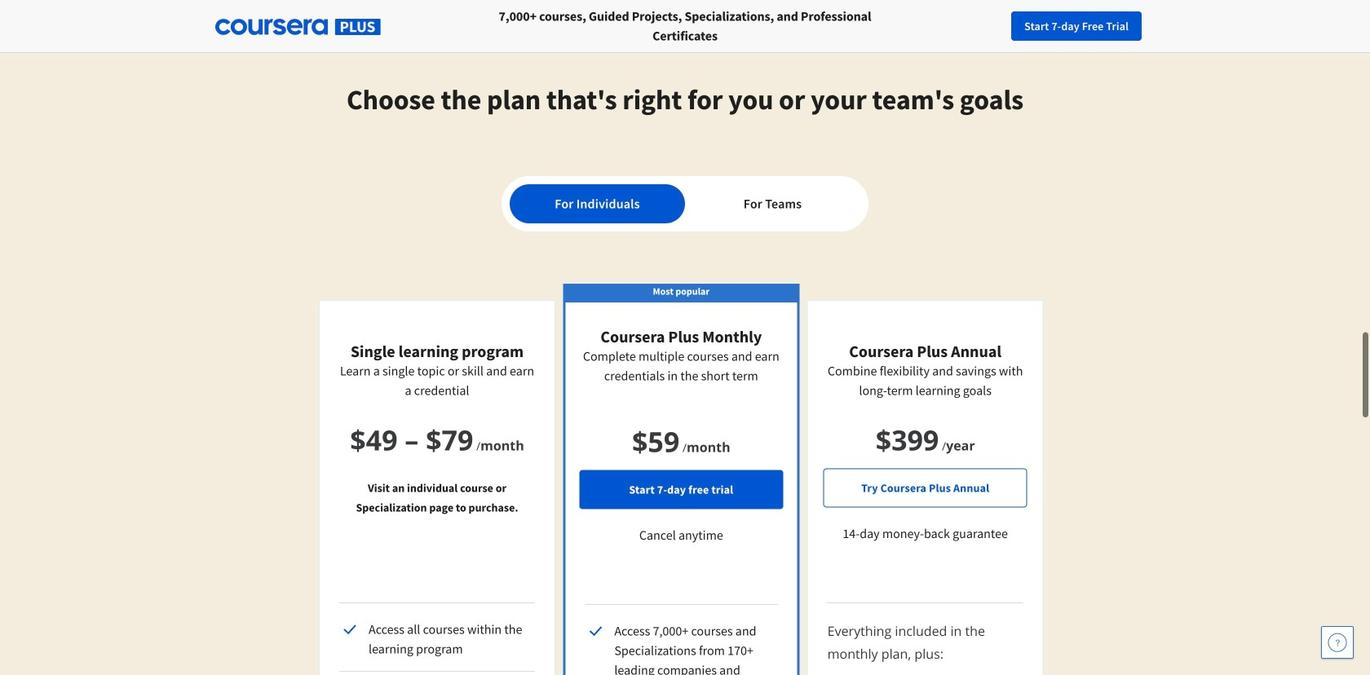 Task type: describe. For each thing, give the bounding box(es) containing it.
help center image
[[1328, 633, 1347, 653]]

price comparison tab tab list
[[510, 184, 860, 223]]



Task type: locate. For each thing, give the bounding box(es) containing it.
coursera plus image
[[215, 19, 381, 35]]

coursera image
[[137, 13, 241, 40]]

None search field
[[347, 9, 743, 44]]



Task type: vqa. For each thing, say whether or not it's contained in the screenshot.
Coursera image
yes



